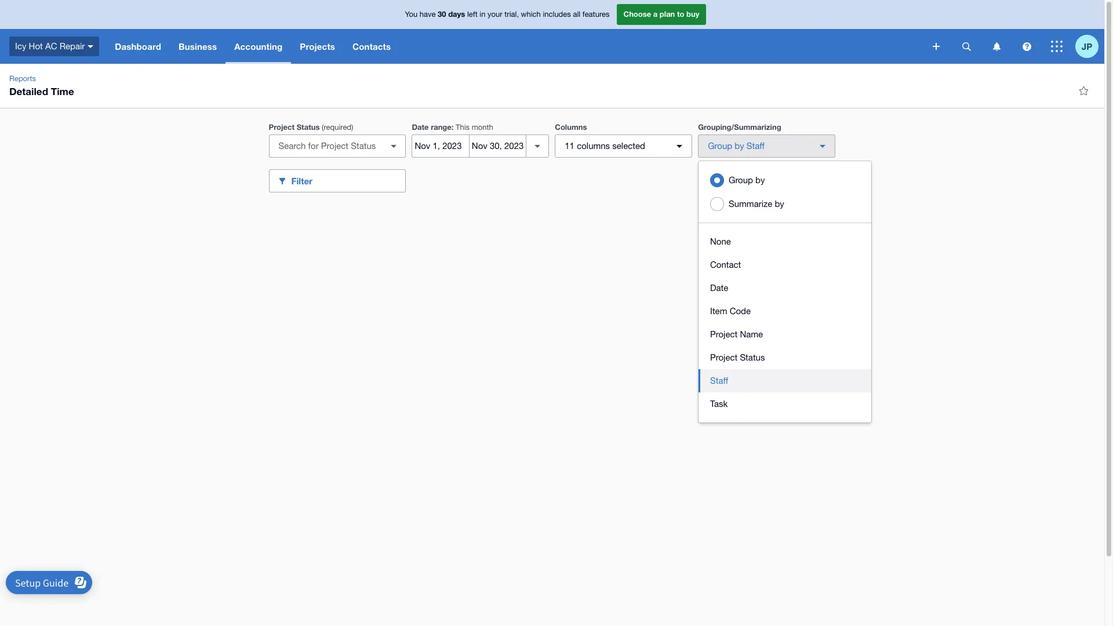 Task type: locate. For each thing, give the bounding box(es) containing it.
by inside popup button
[[735, 141, 745, 151]]

project
[[269, 122, 295, 132], [711, 329, 738, 339], [711, 353, 738, 363]]

ac
[[45, 41, 57, 51]]

in
[[480, 10, 486, 19]]

columns
[[555, 122, 587, 132]]

0 horizontal spatial by
[[735, 141, 745, 151]]

status
[[297, 122, 320, 132], [740, 353, 765, 363]]

icy
[[15, 41, 26, 51]]

status down name
[[740, 353, 765, 363]]

task
[[711, 399, 728, 409]]

includes
[[543, 10, 571, 19]]

hot
[[29, 41, 43, 51]]

by
[[735, 141, 745, 151], [756, 175, 765, 185], [775, 199, 785, 209]]

0 vertical spatial date
[[412, 122, 429, 132]]

1 vertical spatial staff
[[711, 376, 729, 386]]

to
[[678, 9, 685, 19]]

group left more
[[729, 175, 754, 185]]

1 vertical spatial by
[[756, 175, 765, 185]]

date up item
[[711, 283, 729, 293]]

open image
[[383, 135, 406, 158]]

filter button
[[269, 169, 406, 193]]

choose
[[624, 9, 652, 19]]

group by staff
[[708, 141, 765, 151]]

svg image
[[993, 42, 1001, 51], [1023, 42, 1032, 51], [933, 43, 940, 50], [88, 45, 94, 48]]

by for group by
[[756, 175, 765, 185]]

date
[[412, 122, 429, 132], [711, 283, 729, 293]]

list box
[[699, 161, 872, 423]]

0 horizontal spatial staff
[[711, 376, 729, 386]]

this
[[456, 123, 470, 132]]

business
[[179, 41, 217, 52]]

business button
[[170, 29, 226, 64]]

project left the "("
[[269, 122, 295, 132]]

project down item
[[711, 329, 738, 339]]

none
[[711, 237, 731, 247]]

date left the range
[[412, 122, 429, 132]]

filter
[[291, 175, 313, 186]]

all
[[573, 10, 581, 19]]

0 horizontal spatial svg image
[[963, 42, 971, 51]]

11
[[565, 141, 575, 151]]

staff up 'task'
[[711, 376, 729, 386]]

1 vertical spatial date
[[711, 283, 729, 293]]

project for project status ( required )
[[269, 122, 295, 132]]

status inside button
[[740, 353, 765, 363]]

plan
[[660, 9, 675, 19]]

dashboard
[[115, 41, 161, 52]]

1 horizontal spatial status
[[740, 353, 765, 363]]

1 horizontal spatial staff
[[747, 141, 765, 151]]

group containing group by
[[699, 161, 872, 423]]

None field
[[269, 135, 406, 158]]

time
[[51, 85, 74, 97]]

repair
[[60, 41, 85, 51]]

by down group by button
[[775, 199, 785, 209]]

trial,
[[505, 10, 519, 19]]

staff down grouping/summarizing
[[747, 141, 765, 151]]

1 horizontal spatial by
[[756, 175, 765, 185]]

2 vertical spatial project
[[711, 353, 738, 363]]

0 vertical spatial staff
[[747, 141, 765, 151]]

0 vertical spatial status
[[297, 122, 320, 132]]

1 horizontal spatial date
[[711, 283, 729, 293]]

1 vertical spatial group
[[729, 175, 754, 185]]

add to favourites image
[[1073, 79, 1096, 102]]

0 vertical spatial project
[[269, 122, 295, 132]]

group
[[708, 141, 733, 151], [729, 175, 754, 185]]

date button
[[699, 277, 872, 300]]

project down project name
[[711, 353, 738, 363]]

:
[[452, 122, 454, 132]]

contact
[[711, 260, 742, 270]]

accounting
[[234, 41, 283, 52]]

0 horizontal spatial status
[[297, 122, 320, 132]]

project status ( required )
[[269, 122, 354, 132]]

11 columns selected
[[565, 141, 646, 151]]

2 horizontal spatial by
[[775, 199, 785, 209]]

dashboard link
[[106, 29, 170, 64]]

navigation
[[106, 29, 925, 64]]

by up summarize by at the top
[[756, 175, 765, 185]]

reports detailed time
[[9, 74, 74, 97]]

group down grouping/summarizing
[[708, 141, 733, 151]]

group by
[[729, 175, 765, 185]]

0 vertical spatial by
[[735, 141, 745, 151]]

1 vertical spatial status
[[740, 353, 765, 363]]

by for group by staff
[[735, 141, 745, 151]]

none button
[[699, 230, 872, 253]]

banner
[[0, 0, 1105, 64]]

group for group by staff
[[708, 141, 733, 151]]

which
[[521, 10, 541, 19]]

Search for Project Status text field
[[269, 135, 385, 157]]

status for project status ( required )
[[297, 122, 320, 132]]

group for group by
[[729, 175, 754, 185]]

more
[[755, 176, 776, 186]]

summarize by button
[[699, 192, 872, 216]]

Select end date field
[[470, 135, 526, 157]]

by down grouping/summarizing
[[735, 141, 745, 151]]

list of convenience dates image
[[526, 135, 549, 158]]

project for project status
[[711, 353, 738, 363]]

svg image
[[1052, 41, 1063, 52], [963, 42, 971, 51]]

status left the "("
[[297, 122, 320, 132]]

0 vertical spatial group
[[708, 141, 733, 151]]

0 horizontal spatial date
[[412, 122, 429, 132]]

status for project status
[[740, 353, 765, 363]]

group inside button
[[729, 175, 754, 185]]

your
[[488, 10, 503, 19]]

date inside button
[[711, 283, 729, 293]]

group
[[699, 161, 872, 423]]

contacts
[[353, 41, 391, 52]]

buy
[[687, 9, 700, 19]]

group inside popup button
[[708, 141, 733, 151]]

item
[[711, 306, 728, 316]]

staff
[[747, 141, 765, 151], [711, 376, 729, 386]]

list box containing group by
[[699, 161, 872, 423]]

2 vertical spatial by
[[775, 199, 785, 209]]

1 horizontal spatial svg image
[[1052, 41, 1063, 52]]

1 vertical spatial project
[[711, 329, 738, 339]]



Task type: describe. For each thing, give the bounding box(es) containing it.
project status button
[[699, 346, 872, 370]]

left
[[468, 10, 478, 19]]

project status
[[711, 353, 765, 363]]

)
[[352, 123, 354, 132]]

columns
[[577, 141, 610, 151]]

reports
[[9, 74, 36, 83]]

accounting button
[[226, 29, 291, 64]]

contacts button
[[344, 29, 400, 64]]

code
[[730, 306, 751, 316]]

staff inside popup button
[[747, 141, 765, 151]]

item code
[[711, 306, 751, 316]]

banner containing jp
[[0, 0, 1105, 64]]

date for date
[[711, 283, 729, 293]]

required
[[324, 123, 352, 132]]

jp button
[[1076, 29, 1105, 64]]

staff inside button
[[711, 376, 729, 386]]

have
[[420, 10, 436, 19]]

item code button
[[699, 300, 872, 323]]

projects button
[[291, 29, 344, 64]]

name
[[740, 329, 763, 339]]

date range : this month
[[412, 122, 494, 132]]

project name button
[[699, 323, 872, 346]]

(
[[322, 123, 324, 132]]

navigation containing dashboard
[[106, 29, 925, 64]]

svg image inside icy hot ac repair popup button
[[88, 45, 94, 48]]

group by button
[[699, 168, 872, 192]]

a
[[654, 9, 658, 19]]

summarize by
[[729, 199, 785, 209]]

contact button
[[699, 253, 872, 277]]

choose a plan to buy
[[624, 9, 700, 19]]

by for summarize by
[[775, 199, 785, 209]]

group by staff button
[[699, 135, 836, 158]]

icy hot ac repair button
[[0, 29, 106, 64]]

summarize
[[729, 199, 773, 209]]

date for date range : this month
[[412, 122, 429, 132]]

more button
[[739, 169, 784, 193]]

jp
[[1082, 41, 1093, 51]]

project name
[[711, 329, 763, 339]]

you
[[405, 10, 418, 19]]

30
[[438, 9, 446, 19]]

selected
[[613, 141, 646, 151]]

month
[[472, 123, 494, 132]]

features
[[583, 10, 610, 19]]

icy hot ac repair
[[15, 41, 85, 51]]

reports link
[[5, 73, 41, 85]]

project for project name
[[711, 329, 738, 339]]

projects
[[300, 41, 335, 52]]

days
[[449, 9, 465, 19]]

you have 30 days left in your trial, which includes all features
[[405, 9, 610, 19]]

Select start date field
[[413, 135, 469, 157]]

detailed
[[9, 85, 48, 97]]

grouping/summarizing
[[699, 122, 782, 132]]

range
[[431, 122, 452, 132]]

task button
[[699, 393, 872, 416]]

staff button
[[699, 370, 872, 393]]



Task type: vqa. For each thing, say whether or not it's contained in the screenshot.
second Expand report group image from the top
no



